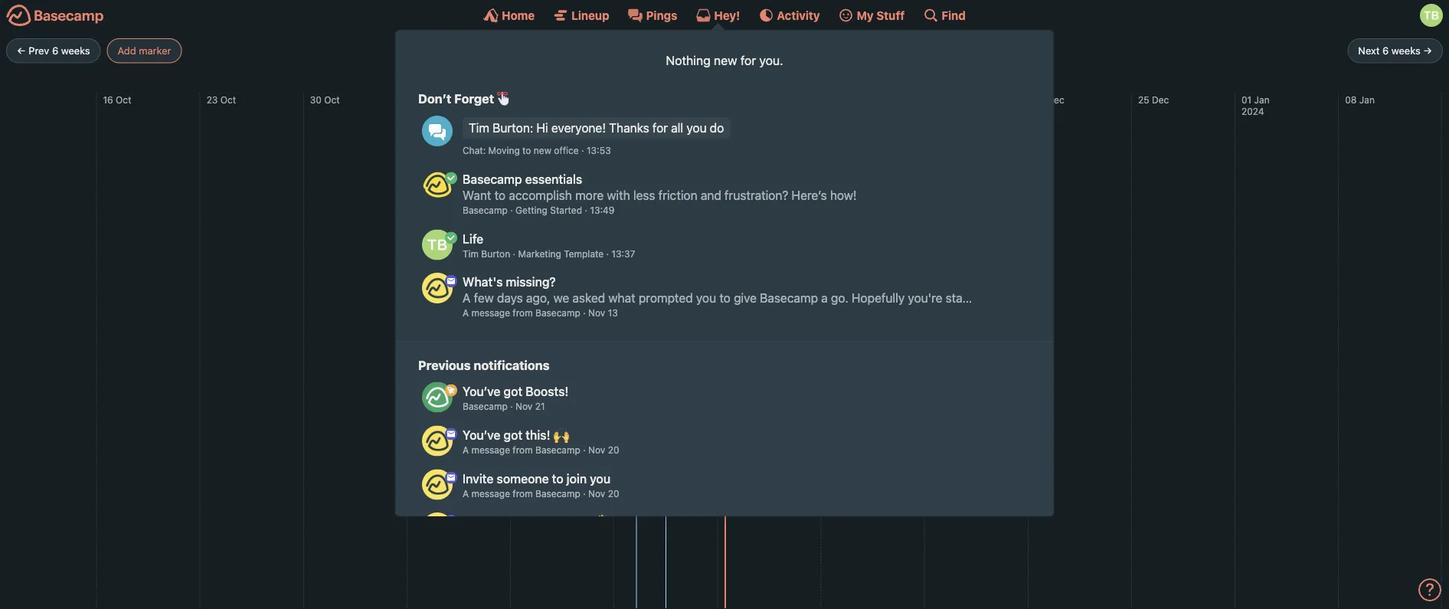 Task type: locate. For each thing, give the bounding box(es) containing it.
message
[[472, 308, 510, 319], [472, 445, 510, 455], [472, 488, 510, 499]]

1 basecamp image from the top
[[422, 273, 453, 303]]

basecamp image left want
[[422, 170, 453, 201]]

0 vertical spatial a
[[463, 308, 469, 319]]

20 inside you've got this! 🙌 a message from basecamp nov 20
[[608, 445, 619, 455]]

pings
[[646, 8, 678, 22]]

0 horizontal spatial jan
[[1255, 94, 1270, 105]]

basecamp down join
[[536, 488, 581, 499]]

basecamp down 🙌
[[536, 445, 581, 455]]

2 message from the top
[[472, 445, 510, 455]]

1 6 from the left
[[52, 45, 58, 56]]

oct
[[116, 94, 131, 105], [220, 94, 236, 105], [324, 94, 340, 105]]

add marker link
[[107, 38, 182, 63]]

1 weeks from the left
[[61, 45, 90, 56]]

jan up 2024
[[1255, 94, 1270, 105]]

01
[[1242, 94, 1252, 105], [720, 123, 730, 133]]

2 vertical spatial message
[[472, 488, 510, 499]]

dec right do at the left top
[[732, 123, 749, 133]]

1 vertical spatial message
[[472, 445, 510, 455]]

2 horizontal spatial dec
[[1152, 94, 1169, 105]]

2 from from the top
[[513, 445, 533, 455]]

0 vertical spatial onboarding image
[[445, 275, 457, 287]]

dec right 25
[[1152, 94, 1169, 105]]

todolist image
[[445, 172, 457, 184]]

you
[[687, 121, 707, 135], [590, 471, 611, 486]]

6 right next
[[1383, 45, 1389, 56]]

0 vertical spatial basecamp image
[[422, 273, 453, 303]]

1 horizontal spatial new
[[714, 53, 738, 68]]

6 right 'prev'
[[52, 45, 58, 56]]

boostreport image
[[445, 384, 457, 397]]

3 a from the top
[[463, 488, 469, 499]]

2 you've from the top
[[463, 428, 501, 442]]

weeks
[[61, 45, 90, 56], [1392, 45, 1421, 56]]

basecamp image left invite
[[422, 469, 453, 500]]

0 horizontal spatial 6
[[52, 45, 58, 56]]

1 vertical spatial basecamp image
[[422, 426, 453, 456]]

1 onboarding image from the top
[[445, 275, 457, 287]]

1 vertical spatial tim burton image
[[422, 229, 453, 260]]

and
[[701, 188, 722, 202]]

dec
[[1048, 94, 1065, 105], [1152, 94, 1169, 105], [732, 123, 749, 133]]

1 horizontal spatial tim burton image
[[1421, 4, 1444, 27]]

tim inside the life tim burton marketing template 13:37
[[463, 248, 479, 259]]

for left you.
[[741, 53, 756, 68]]

got up nov 21 element
[[504, 384, 523, 399]]

basecamp left 👋
[[533, 515, 593, 529]]

previous
[[418, 358, 471, 373]]

main element
[[0, 0, 1450, 609]]

3 message from the top
[[472, 488, 510, 499]]

invite someone to join you a message from basecamp nov 20
[[463, 471, 619, 499]]

01 inside 01 jan 2024
[[1242, 94, 1252, 105]]

what's missing?
[[463, 275, 556, 289]]

13:49
[[590, 205, 615, 216]]

3 from from the top
[[513, 488, 533, 499]]

2 onboarding image from the top
[[445, 428, 457, 440]]

got inside you've got this! 🙌 a message from basecamp nov 20
[[504, 428, 523, 442]]

1 vertical spatial 20
[[608, 488, 619, 499]]

2 vertical spatial basecamp image
[[422, 469, 453, 500]]

1 vertical spatial nov 20 element
[[588, 488, 619, 499]]

more
[[575, 188, 604, 202]]

0 horizontal spatial new
[[534, 145, 552, 156]]

01 up 2024
[[1242, 94, 1252, 105]]

previous notifications
[[418, 358, 550, 373]]

2 vertical spatial a
[[463, 488, 469, 499]]

nothing
[[666, 53, 711, 68]]

notifications
[[474, 358, 550, 373]]

chat:
[[463, 145, 486, 156]]

nov 20 element for you've got this! 🙌
[[588, 445, 619, 455]]

to inside invite someone to join you a message from basecamp nov 20
[[552, 471, 564, 486]]

20
[[608, 445, 619, 455], [608, 488, 619, 499]]

everyone!
[[552, 121, 606, 135]]

basecamp image down previous on the bottom of page
[[422, 382, 453, 413]]

nov left 21
[[516, 401, 533, 412]]

👋
[[596, 515, 608, 529]]

basecamp image up onboarding image
[[422, 426, 453, 456]]

boosts!
[[526, 384, 569, 399]]

switch accounts image
[[6, 4, 104, 28]]

←
[[17, 45, 26, 56]]

got for this!
[[504, 428, 523, 442]]

from inside you've got this! 🙌 a message from basecamp nov 20
[[513, 445, 533, 455]]

message up invite
[[472, 445, 510, 455]]

18 dec
[[1035, 94, 1065, 105]]

basecamp down previous notifications
[[463, 401, 508, 412]]

1 vertical spatial you
[[590, 471, 611, 486]]

1 vertical spatial for
[[653, 121, 668, 135]]

nov up invite someone to join you a message from basecamp nov 20
[[588, 445, 606, 455]]

prev
[[29, 45, 49, 56]]

basecamp image for what's missing?
[[422, 273, 453, 303]]

onboarding image for you've got this! 🙌
[[445, 428, 457, 440]]

next
[[1359, 45, 1380, 56]]

→
[[1424, 45, 1433, 56]]

23
[[207, 94, 218, 105]]

1 nov 20 element from the top
[[588, 445, 619, 455]]

1 vertical spatial a
[[463, 445, 469, 455]]

0 vertical spatial for
[[741, 53, 756, 68]]

nov inside you've got boosts! basecamp nov 21
[[516, 401, 533, 412]]

2 weeks from the left
[[1392, 45, 1421, 56]]

you left –
[[687, 121, 707, 135]]

1 vertical spatial onboarding image
[[445, 428, 457, 440]]

0 vertical spatial you've
[[463, 384, 501, 399]]

1 vertical spatial 01
[[720, 123, 730, 133]]

what's
[[463, 275, 503, 289]]

you've inside you've got this! 🙌 a message from basecamp nov 20
[[463, 428, 501, 442]]

to right want
[[495, 188, 506, 202]]

1 got from the top
[[504, 384, 523, 399]]

a down the what's
[[463, 308, 469, 319]]

accomplish
[[509, 188, 572, 202]]

my stuff
[[857, 8, 905, 22]]

dec for 18 dec
[[1048, 94, 1065, 105]]

1 vertical spatial basecamp image
[[422, 382, 453, 413]]

1 horizontal spatial jan
[[1360, 94, 1375, 105]]

1 oct from the left
[[116, 94, 131, 105]]

29 nov – 01 dec
[[680, 123, 749, 133]]

from down the this!
[[513, 445, 533, 455]]

basecamp image for you've got boosts!
[[422, 382, 453, 413]]

lineup link
[[553, 8, 610, 23]]

jan right 08
[[1360, 94, 1375, 105]]

all
[[671, 121, 684, 135]]

0 horizontal spatial for
[[653, 121, 668, 135]]

16 oct
[[103, 94, 131, 105]]

nov 20 element
[[588, 445, 619, 455], [588, 488, 619, 499]]

how!
[[830, 188, 857, 202]]

–
[[713, 123, 718, 133]]

0 vertical spatial 01
[[1242, 94, 1252, 105]]

missing?
[[506, 275, 556, 289]]

basecamp image
[[422, 170, 453, 201], [422, 426, 453, 456], [422, 469, 453, 500]]

a up invite
[[463, 445, 469, 455]]

1 from from the top
[[513, 308, 533, 319]]

next 6 weeks →
[[1359, 45, 1433, 56]]

weeks right 'prev'
[[61, 45, 90, 56]]

oct right 16
[[116, 94, 131, 105]]

find
[[942, 8, 966, 22]]

new down hi
[[534, 145, 552, 156]]

1 you've from the top
[[463, 384, 501, 399]]

jan
[[1255, 94, 1270, 105], [1360, 94, 1375, 105]]

oct right 23
[[220, 94, 236, 105]]

0 vertical spatial you
[[687, 121, 707, 135]]

1 horizontal spatial oct
[[220, 94, 236, 105]]

got inside you've got boosts! basecamp nov 21
[[504, 384, 523, 399]]

friction
[[659, 188, 698, 202]]

0 vertical spatial basecamp image
[[422, 170, 453, 201]]

1 horizontal spatial for
[[741, 53, 756, 68]]

onboarding image for what's missing?
[[445, 275, 457, 287]]

to left join
[[552, 471, 564, 486]]

nov right 06
[[428, 94, 445, 105]]

got
[[504, 384, 523, 399], [504, 428, 523, 442]]

tim burton image up "→"
[[1421, 4, 1444, 27]]

onboarding image left the what's
[[445, 275, 457, 287]]

for
[[741, 53, 756, 68], [653, 121, 668, 135]]

01 jan 2024
[[1242, 94, 1270, 117]]

1 vertical spatial got
[[504, 428, 523, 442]]

got left the this!
[[504, 428, 523, 442]]

1 horizontal spatial weeks
[[1392, 45, 1421, 56]]

basecamp image left the what's
[[422, 273, 453, 303]]

a down invite
[[463, 488, 469, 499]]

new right nothing
[[714, 53, 738, 68]]

oct for 16 oct
[[116, 94, 131, 105]]

moving
[[488, 145, 520, 156]]

you've down previous notifications
[[463, 384, 501, 399]]

weeks left "→"
[[1392, 45, 1421, 56]]

1 horizontal spatial dec
[[1048, 94, 1065, 105]]

tim
[[469, 121, 490, 135], [463, 248, 479, 259]]

1 a from the top
[[463, 308, 469, 319]]

0 horizontal spatial weeks
[[61, 45, 90, 56]]

2 horizontal spatial oct
[[324, 94, 340, 105]]

from down missing? at the top of the page
[[513, 308, 533, 319]]

0 vertical spatial tim
[[469, 121, 490, 135]]

1 vertical spatial tim
[[463, 248, 479, 259]]

you've for you've got boosts!
[[463, 384, 501, 399]]

lineup
[[572, 8, 610, 22]]

0 horizontal spatial dec
[[732, 123, 749, 133]]

2 oct from the left
[[220, 94, 236, 105]]

for left all
[[653, 121, 668, 135]]

basecamp image
[[422, 273, 453, 303], [422, 382, 453, 413]]

01 right –
[[720, 123, 730, 133]]

2 20 from the top
[[608, 488, 619, 499]]

2 a from the top
[[463, 445, 469, 455]]

6
[[52, 45, 58, 56], [1383, 45, 1389, 56]]

onboarding image
[[445, 275, 457, 287], [445, 428, 457, 440]]

you've for you've got this! 🙌
[[463, 428, 501, 442]]

2 nov 20 element from the top
[[588, 488, 619, 499]]

you've up invite
[[463, 428, 501, 442]]

to
[[523, 145, 531, 156], [495, 188, 506, 202], [552, 471, 564, 486], [518, 515, 530, 529]]

essentials
[[525, 172, 582, 186]]

invite
[[463, 471, 494, 486]]

3 oct from the left
[[324, 94, 340, 105]]

dec right "18"
[[1048, 94, 1065, 105]]

1 vertical spatial you've
[[463, 428, 501, 442]]

a
[[463, 308, 469, 319], [463, 445, 469, 455], [463, 488, 469, 499]]

onboarding image up onboarding image
[[445, 428, 457, 440]]

office
[[554, 145, 579, 156]]

tim up chat:
[[469, 121, 490, 135]]

2 vertical spatial from
[[513, 488, 533, 499]]

0 horizontal spatial oct
[[116, 94, 131, 105]]

getting
[[516, 205, 548, 216]]

this!
[[526, 428, 550, 442]]

1 horizontal spatial 6
[[1383, 45, 1389, 56]]

dec for 25 dec
[[1152, 94, 1169, 105]]

0 vertical spatial nov 20 element
[[588, 445, 619, 455]]

from
[[513, 308, 533, 319], [513, 445, 533, 455], [513, 488, 533, 499]]

2 basecamp image from the top
[[422, 426, 453, 456]]

0 vertical spatial from
[[513, 308, 533, 319]]

tim burton image left life
[[422, 229, 453, 260]]

nov up 👋
[[588, 488, 606, 499]]

2 basecamp image from the top
[[422, 382, 453, 413]]

you right join
[[590, 471, 611, 486]]

1 jan from the left
[[1255, 94, 1270, 105]]

0 horizontal spatial you
[[590, 471, 611, 486]]

oct right 30
[[324, 94, 340, 105]]

2 jan from the left
[[1360, 94, 1375, 105]]

from down someone
[[513, 488, 533, 499]]

message down the what's
[[472, 308, 510, 319]]

life
[[463, 231, 484, 246]]

tim down life
[[463, 248, 479, 259]]

do
[[710, 121, 724, 135]]

less
[[634, 188, 655, 202]]

08
[[1346, 94, 1357, 105]]

13:53
[[587, 145, 611, 156]]

0 vertical spatial 20
[[608, 445, 619, 455]]

1 20 from the top
[[608, 445, 619, 455]]

08 jan
[[1346, 94, 1375, 105]]

jan inside 01 jan 2024
[[1255, 94, 1270, 105]]

nov 21 element
[[516, 401, 545, 412]]

18
[[1035, 94, 1045, 105]]

1 horizontal spatial 01
[[1242, 94, 1252, 105]]

tim burton image
[[1421, 4, 1444, 27], [422, 229, 453, 260]]

25
[[1138, 94, 1150, 105]]

you've inside you've got boosts! basecamp nov 21
[[463, 384, 501, 399]]

todo image
[[445, 232, 457, 244]]

message down invite
[[472, 488, 510, 499]]

2 got from the top
[[504, 428, 523, 442]]

nov left 13
[[588, 308, 606, 319]]

0 vertical spatial got
[[504, 384, 523, 399]]

1 basecamp image from the top
[[422, 170, 453, 201]]

13:37
[[612, 248, 635, 259]]

1 vertical spatial from
[[513, 445, 533, 455]]

0 vertical spatial message
[[472, 308, 510, 319]]

nov left –
[[694, 123, 711, 133]]

you inside invite someone to join you a message from basecamp nov 20
[[590, 471, 611, 486]]



Task type: vqa. For each thing, say whether or not it's contained in the screenshot.
Want
yes



Task type: describe. For each thing, give the bounding box(es) containing it.
join
[[567, 471, 587, 486]]

to right welcome
[[518, 515, 530, 529]]

today
[[670, 43, 706, 58]]

add marker
[[118, 45, 171, 56]]

here's
[[792, 188, 827, 202]]

tim burton: hi everyone! thanks for all you do
[[469, 121, 724, 135]]

life tim burton marketing template 13:37
[[463, 231, 635, 259]]

welcome to basecamp 👋 link
[[422, 507, 974, 550]]

find button
[[924, 8, 966, 23]]

nothing new for you.
[[666, 53, 784, 68]]

1 message from the top
[[472, 308, 510, 319]]

you've got boosts! basecamp nov 21
[[463, 384, 569, 412]]

06
[[414, 94, 425, 105]]

basecamp inside you've got boosts! basecamp nov 21
[[463, 401, 508, 412]]

oct for 23 oct
[[220, 94, 236, 105]]

stuff
[[877, 8, 905, 22]]

want
[[463, 188, 491, 202]]

jan for 01 jan 2024
[[1255, 94, 1270, 105]]

burton
[[481, 248, 510, 259]]

basecamp essentials want to accomplish more with less friction and frustration? here's how! basecamp getting started 13:49
[[463, 172, 857, 216]]

nov inside invite someone to join you a message from basecamp nov 20
[[588, 488, 606, 499]]

hi
[[537, 121, 548, 135]]

burton:
[[493, 121, 533, 135]]

basecamp up want
[[463, 172, 522, 186]]

frustration?
[[725, 188, 789, 202]]

a inside invite someone to join you a message from basecamp nov 20
[[463, 488, 469, 499]]

0 vertical spatial new
[[714, 53, 738, 68]]

30 oct
[[310, 94, 340, 105]]

you.
[[760, 53, 784, 68]]

basecamp down want
[[463, 205, 508, 216]]

23 oct
[[207, 94, 236, 105]]

2 6 from the left
[[1383, 45, 1389, 56]]

13:49 element
[[590, 205, 615, 216]]

06 nov
[[414, 94, 445, 105]]

basecamp image for don't
[[422, 170, 453, 201]]

0 horizontal spatial 01
[[720, 123, 730, 133]]

started
[[550, 205, 582, 216]]

oct for 30 oct
[[324, 94, 340, 105]]

message inside invite someone to join you a message from basecamp nov 20
[[472, 488, 510, 499]]

onboarding image
[[445, 471, 457, 484]]

you've got this! 🙌 a message from basecamp nov 20
[[463, 428, 619, 455]]

← prev 6 weeks
[[17, 45, 90, 56]]

basecamp down missing? at the top of the page
[[536, 308, 581, 319]]

3 basecamp image from the top
[[422, 469, 453, 500]]

basecamp inside invite someone to join you a message from basecamp nov 20
[[536, 488, 581, 499]]

hey!
[[714, 8, 740, 22]]

30
[[310, 94, 322, 105]]

to right moving
[[523, 145, 531, 156]]

0 vertical spatial tim burton image
[[1421, 4, 1444, 27]]

nov 13 element
[[588, 308, 618, 319]]

from inside invite someone to join you a message from basecamp nov 20
[[513, 488, 533, 499]]

0 horizontal spatial tim burton image
[[422, 229, 453, 260]]

activity
[[777, 8, 820, 22]]

🙌
[[554, 428, 566, 442]]

2024
[[1242, 106, 1265, 117]]

1 vertical spatial new
[[534, 145, 552, 156]]

my stuff button
[[839, 8, 905, 23]]

home link
[[484, 8, 535, 23]]

someone
[[497, 471, 549, 486]]

don't forget
[[418, 91, 497, 106]]

13
[[608, 308, 618, 319]]

20 inside invite someone to join you a message from basecamp nov 20
[[608, 488, 619, 499]]

forget
[[454, 91, 494, 106]]

16
[[103, 94, 113, 105]]

home
[[502, 8, 535, 22]]

basecamp inside you've got this! 🙌 a message from basecamp nov 20
[[536, 445, 581, 455]]

with
[[607, 188, 630, 202]]

jan for 08 jan
[[1360, 94, 1375, 105]]

don't
[[418, 91, 452, 106]]

basecamp image for previous
[[422, 426, 453, 456]]

activity link
[[759, 8, 820, 23]]

message inside you've got this! 🙌 a message from basecamp nov 20
[[472, 445, 510, 455]]

a message from basecamp nov 13
[[463, 308, 618, 319]]

welcome to basecamp 👋
[[463, 515, 608, 529]]

nov 20 element for invite someone to join you
[[588, 488, 619, 499]]

got for boosts!
[[504, 384, 523, 399]]

13:53 element
[[587, 145, 611, 156]]

add
[[118, 45, 136, 56]]

to inside 'basecamp essentials want to accomplish more with less friction and frustration? here's how! basecamp getting started 13:49'
[[495, 188, 506, 202]]

chat: moving to new office 13:53
[[463, 145, 611, 156]]

hey! button
[[696, 8, 740, 23]]

marketing
[[518, 248, 562, 259]]

my
[[857, 8, 874, 22]]

pings button
[[628, 8, 678, 23]]

a inside you've got this! 🙌 a message from basecamp nov 20
[[463, 445, 469, 455]]

13:37 element
[[612, 248, 635, 259]]

marker
[[139, 45, 171, 56]]

29
[[680, 123, 692, 133]]

template
[[564, 248, 604, 259]]

nov inside you've got this! 🙌 a message from basecamp nov 20
[[588, 445, 606, 455]]

25 dec
[[1138, 94, 1169, 105]]

21
[[535, 401, 545, 412]]

1 horizontal spatial you
[[687, 121, 707, 135]]



